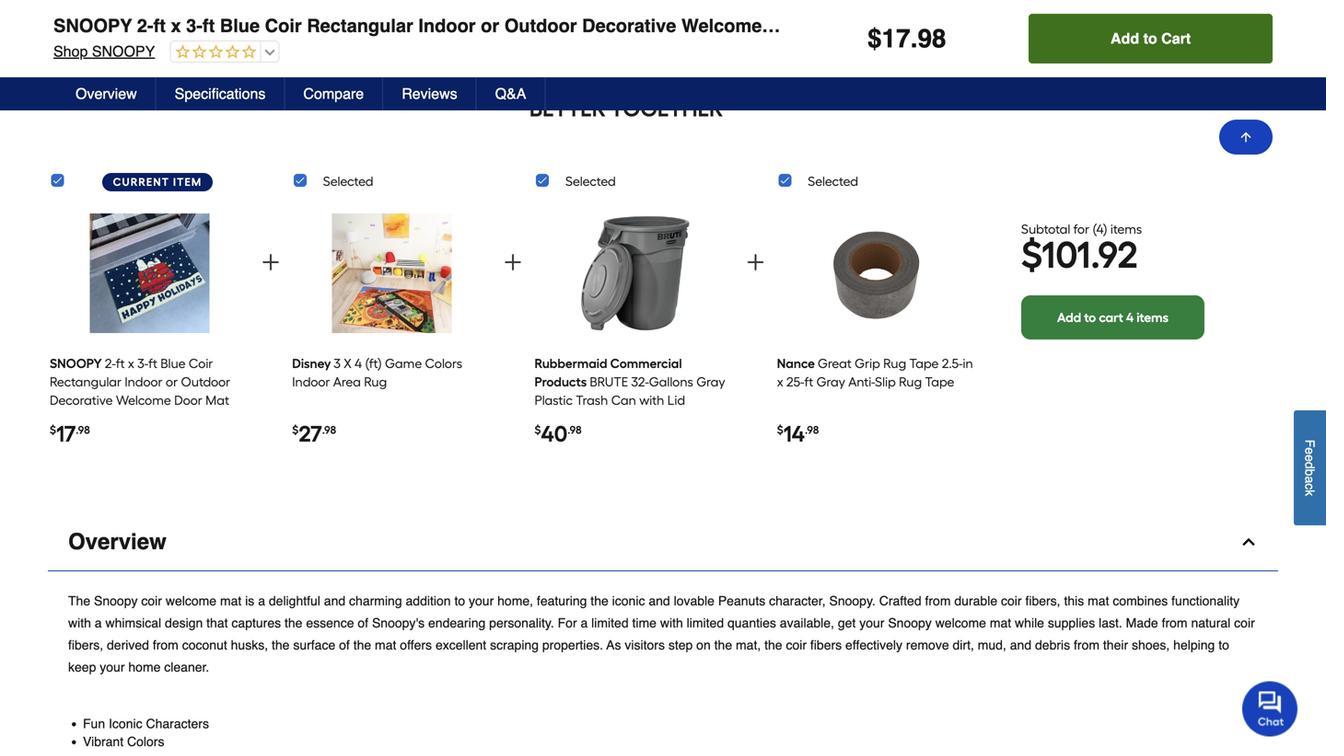 Task type: locate. For each thing, give the bounding box(es) containing it.
1 horizontal spatial limited
[[687, 616, 724, 631]]

cart
[[1099, 310, 1124, 325]]

0 horizontal spatial x
[[128, 356, 134, 372]]

0 horizontal spatial blue
[[161, 356, 186, 372]]

3 .98 from the left
[[568, 424, 582, 437]]

q&a button
[[477, 77, 546, 111]]

disney
[[292, 356, 331, 372]]

0 horizontal spatial add
[[1057, 310, 1082, 325]]

your down derived
[[100, 660, 125, 675]]

plus image for 40
[[745, 252, 767, 274]]

to inside add to cart button
[[1144, 30, 1158, 47]]

mat left is at bottom
[[220, 594, 242, 609]]

.98 down 'trash'
[[568, 424, 582, 437]]

0 vertical spatial 17
[[882, 24, 911, 53]]

outdoor
[[505, 15, 577, 36], [181, 374, 230, 390]]

)
[[1104, 221, 1108, 237]]

blue inside 2-ft x 3-ft blue coir rectangular indoor or outdoor decorative welcome door mat
[[161, 356, 186, 372]]

tape left 2.5-
[[910, 356, 939, 372]]

$ for $ 17 .98
[[50, 424, 56, 437]]

x
[[171, 15, 181, 36], [128, 356, 134, 372], [777, 374, 784, 390]]

mat down snoopy's
[[375, 638, 396, 653]]

.98
[[76, 424, 90, 437], [322, 424, 336, 437], [568, 424, 582, 437], [805, 424, 819, 437]]

1 vertical spatial rectangular
[[50, 374, 122, 390]]

gray right gallons
[[697, 374, 725, 390]]

overview for the topmost overview button
[[76, 85, 137, 102]]

snoopy up shop snoopy
[[53, 15, 132, 36]]

1 horizontal spatial more
[[1113, 2, 1144, 18]]

2 .98 from the left
[[322, 424, 336, 437]]

.98 inside $ 14 .98
[[805, 424, 819, 437]]

gray down great on the right top of page
[[817, 374, 846, 390]]

rectangular up the $ 17 .98
[[50, 374, 122, 390]]

x inside 2-ft x 3-ft blue coir rectangular indoor or outdoor decorative welcome door mat
[[128, 356, 134, 372]]

0 vertical spatial 3-
[[186, 15, 203, 36]]

welcome up dirt,
[[936, 616, 987, 631]]

0 vertical spatial x
[[171, 15, 181, 36]]

1 more like this from the left
[[133, 2, 211, 18]]

1 horizontal spatial more like this
[[1113, 2, 1192, 18]]

items inside subtotal for ( 4 ) items $ 101 .92
[[1111, 221, 1142, 237]]

1 vertical spatial tape
[[925, 374, 955, 390]]

mud,
[[978, 638, 1007, 653]]

current
[[113, 175, 170, 189]]

on
[[697, 638, 711, 653]]

3-
[[186, 15, 203, 36], [137, 356, 148, 372]]

1 horizontal spatial gray
[[817, 374, 846, 390]]

fibers, up keep
[[68, 638, 103, 653]]

0 vertical spatial items
[[1111, 221, 1142, 237]]

overview button
[[57, 77, 156, 111], [48, 514, 1279, 572]]

0 horizontal spatial door
[[174, 393, 202, 409]]

indoor
[[419, 15, 476, 36], [125, 374, 163, 390], [292, 374, 330, 390]]

the right mat,
[[765, 638, 783, 653]]

2 horizontal spatial selected
[[808, 174, 859, 189]]

1 vertical spatial 2-
[[105, 356, 116, 372]]

more like this button
[[118, 0, 226, 29], [1098, 0, 1207, 29]]

blue
[[220, 15, 260, 36], [161, 356, 186, 372]]

2 horizontal spatial plus image
[[745, 252, 767, 274]]

1 vertical spatial 3-
[[137, 356, 148, 372]]

from down supplies
[[1074, 638, 1100, 653]]

4 right "cart"
[[1126, 310, 1134, 325]]

2 horizontal spatial 4
[[1126, 310, 1134, 325]]

c
[[1303, 484, 1318, 490]]

snoopy down crafted on the bottom of page
[[888, 616, 932, 631]]

coir up while
[[1001, 594, 1022, 609]]

more like this up add to cart
[[1113, 2, 1192, 18]]

0 horizontal spatial more
[[133, 2, 163, 18]]

2 list item from the left
[[540, 0, 784, 53]]

selected for 14
[[808, 174, 859, 189]]

4 .98 from the left
[[805, 424, 819, 437]]

of down charming
[[358, 616, 369, 631]]

0 horizontal spatial fibers,
[[68, 638, 103, 653]]

1 plus image from the left
[[260, 252, 282, 274]]

e up b
[[1303, 455, 1318, 462]]

items
[[1111, 221, 1142, 237], [1137, 310, 1169, 325]]

0 vertical spatial mat
[[815, 15, 847, 36]]

17 down 2-ft x 3-ft blue coir rectangular indoor or outdoor decorative welcome door mat
[[56, 421, 76, 448]]

snoopy inside 17 list item
[[50, 356, 102, 372]]

items right ) in the top of the page
[[1111, 221, 1142, 237]]

3 selected from the left
[[808, 174, 859, 189]]

rug right slip
[[899, 374, 922, 390]]

from
[[925, 594, 951, 609], [1162, 616, 1188, 631], [153, 638, 179, 653], [1074, 638, 1100, 653]]

this up supplies
[[1064, 594, 1084, 609]]

1 horizontal spatial your
[[469, 594, 494, 609]]

.98 down area
[[322, 424, 336, 437]]

f e e d b a c k
[[1303, 440, 1318, 497]]

2-
[[137, 15, 153, 36], [105, 356, 116, 372]]

addition
[[406, 594, 451, 609]]

overview button up lovable
[[48, 514, 1279, 572]]

(ft)
[[365, 356, 382, 372]]

list item
[[295, 0, 539, 53], [540, 0, 784, 53], [785, 0, 1030, 53]]

mat inside 2-ft x 3-ft blue coir rectangular indoor or outdoor decorative welcome door mat
[[206, 393, 229, 409]]

home
[[128, 660, 161, 675]]

0 vertical spatial blue
[[220, 15, 260, 36]]

0 vertical spatial 4
[[1097, 221, 1104, 237]]

gray inside great grip rug tape 2.5-in x 25-ft gray anti-slip rug tape
[[817, 374, 846, 390]]

snoopy
[[94, 594, 138, 609], [888, 616, 932, 631]]

.98 inside the $ 17 .98
[[76, 424, 90, 437]]

excellent
[[436, 638, 487, 653]]

1 horizontal spatial coir
[[265, 15, 302, 36]]

.98 inside the '$ 27 .98'
[[322, 424, 336, 437]]

overview up the
[[68, 530, 166, 555]]

cleaner.
[[164, 660, 209, 675]]

0 horizontal spatial like
[[167, 2, 186, 18]]

add left cart
[[1111, 30, 1140, 47]]

1 horizontal spatial or
[[481, 15, 499, 36]]

helping
[[1174, 638, 1215, 653]]

0 horizontal spatial welcome
[[116, 393, 171, 409]]

snoopy up the $ 17 .98
[[50, 356, 102, 372]]

of down essence
[[339, 638, 350, 653]]

selected for 40
[[566, 174, 616, 189]]

0 vertical spatial snoopy
[[53, 15, 132, 36]]

.
[[911, 24, 918, 53]]

disney 3 x 4 (ft) game colors indoor area rug image
[[332, 206, 452, 341]]

nance great grip rug tape 2.5-in x 25-ft gray anti-slip rug tape image
[[817, 206, 937, 341]]

4 right 'x'
[[355, 356, 362, 372]]

1 vertical spatial or
[[166, 374, 178, 390]]

add left "cart"
[[1057, 310, 1082, 325]]

0 horizontal spatial snoopy
[[94, 594, 138, 609]]

for
[[558, 616, 577, 631]]

of
[[358, 616, 369, 631], [339, 638, 350, 653]]

add for add to cart
[[1111, 30, 1140, 47]]

1 horizontal spatial 17
[[882, 24, 911, 53]]

the down essence
[[353, 638, 371, 653]]

offers
[[400, 638, 432, 653]]

rug down (ft)
[[364, 374, 387, 390]]

0 vertical spatial overview
[[76, 85, 137, 102]]

remove
[[906, 638, 949, 653]]

2 vertical spatial your
[[100, 660, 125, 675]]

1 .98 from the left
[[76, 424, 90, 437]]

limited up "on"
[[687, 616, 724, 631]]

with down 32-
[[639, 393, 664, 409]]

and up essence
[[324, 594, 346, 609]]

mat
[[815, 15, 847, 36], [206, 393, 229, 409]]

1 list item from the left
[[295, 0, 539, 53]]

chat invite button image
[[1243, 681, 1299, 737]]

2 horizontal spatial x
[[777, 374, 784, 390]]

1 vertical spatial items
[[1137, 310, 1169, 325]]

ft inside great grip rug tape 2.5-in x 25-ft gray anti-slip rug tape
[[805, 374, 814, 390]]

decorative up the $ 17 .98
[[50, 393, 113, 409]]

gray
[[697, 374, 725, 390], [817, 374, 846, 390]]

selected for 27
[[323, 174, 374, 189]]

4 right for on the right top of page
[[1097, 221, 1104, 237]]

1 vertical spatial blue
[[161, 356, 186, 372]]

tape
[[910, 356, 939, 372], [925, 374, 955, 390]]

chevron up image
[[1240, 533, 1258, 552]]

1 vertical spatial add
[[1057, 310, 1082, 325]]

delightful
[[269, 594, 320, 609]]

lid
[[668, 393, 685, 409]]

1 selected from the left
[[323, 174, 374, 189]]

1 vertical spatial 17
[[56, 421, 76, 448]]

1 horizontal spatial more like this button
[[1098, 0, 1207, 29]]

arrow up image
[[1239, 130, 1254, 145]]

snoopy up the whimsical
[[94, 594, 138, 609]]

0 horizontal spatial plus image
[[260, 252, 282, 274]]

the snoopy coir welcome mat is a delightful and charming addition to your home, featuring the iconic and lovable peanuts character, snoopy. crafted from durable coir fibers, this mat combines functionality with a whimsical design that captures the essence of snoopy's endearing personality. for a limited time with limited quanties available, get your snoopy welcome mat while supplies last.   made from natural coir fibers, derived from coconut husks, the surface of the mat offers excellent scraping properties. as visitors step on the mat, the coir fibers effectively remove dirt, mud, and debris from their shoes, helping to keep your home cleaner.
[[68, 594, 1255, 675]]

1 more from the left
[[133, 2, 163, 18]]

1 gray from the left
[[697, 374, 725, 390]]

decorative inside 2-ft x 3-ft blue coir rectangular indoor or outdoor decorative welcome door mat
[[50, 393, 113, 409]]

4 for add to cart 4 items
[[1126, 310, 1134, 325]]

0 horizontal spatial limited
[[592, 616, 629, 631]]

a up k
[[1303, 477, 1318, 484]]

2 gray from the left
[[817, 374, 846, 390]]

2 e from the top
[[1303, 455, 1318, 462]]

rectangular inside 2-ft x 3-ft blue coir rectangular indoor or outdoor decorative welcome door mat
[[50, 374, 122, 390]]

17
[[882, 24, 911, 53], [56, 421, 76, 448]]

3- up zero stars image on the top of page
[[186, 15, 203, 36]]

2 plus image from the left
[[502, 252, 524, 274]]

1 horizontal spatial add
[[1111, 30, 1140, 47]]

mat up mud,
[[990, 616, 1012, 631]]

.98 inside $ 40 .98
[[568, 424, 582, 437]]

coir down available,
[[786, 638, 807, 653]]

products
[[535, 374, 587, 390]]

2 vertical spatial 4
[[355, 356, 362, 372]]

.98 for 17
[[76, 424, 90, 437]]

1 horizontal spatial welcome
[[682, 15, 762, 36]]

0 vertical spatial snoopy
[[94, 594, 138, 609]]

like up add to cart
[[1148, 2, 1167, 18]]

0 vertical spatial welcome
[[682, 15, 762, 36]]

to left cart
[[1144, 30, 1158, 47]]

0 horizontal spatial decorative
[[50, 393, 113, 409]]

$ inside $ 40 .98
[[535, 424, 541, 437]]

more up shop snoopy
[[133, 2, 163, 18]]

0 vertical spatial of
[[358, 616, 369, 631]]

0 horizontal spatial 4
[[355, 356, 362, 372]]

4 for subtotal for ( 4 ) items $ 101 .92
[[1097, 221, 1104, 237]]

0 horizontal spatial this
[[190, 2, 211, 18]]

like up zero stars image on the top of page
[[167, 2, 186, 18]]

a
[[1303, 477, 1318, 484], [258, 594, 265, 609], [95, 616, 102, 631], [581, 616, 588, 631]]

coir
[[141, 594, 162, 609], [1001, 594, 1022, 609], [1235, 616, 1255, 631], [786, 638, 807, 653]]

1 horizontal spatial indoor
[[292, 374, 330, 390]]

outdoor inside 2-ft x 3-ft blue coir rectangular indoor or outdoor decorative welcome door mat
[[181, 374, 230, 390]]

shop snoopy
[[53, 43, 155, 60]]

add inside button
[[1111, 30, 1140, 47]]

0 horizontal spatial or
[[166, 374, 178, 390]]

1 horizontal spatial x
[[171, 15, 181, 36]]

snoopy's
[[372, 616, 425, 631]]

a inside 'button'
[[1303, 477, 1318, 484]]

a right is at bottom
[[258, 594, 265, 609]]

your up endearing
[[469, 594, 494, 609]]

1 horizontal spatial blue
[[220, 15, 260, 36]]

2 more like this button from the left
[[1098, 0, 1207, 29]]

1 vertical spatial x
[[128, 356, 134, 372]]

and down while
[[1010, 638, 1032, 653]]

0 horizontal spatial 2-
[[105, 356, 116, 372]]

$ inside $ 14 .98
[[777, 424, 784, 437]]

2 horizontal spatial this
[[1171, 2, 1192, 18]]

character,
[[769, 594, 826, 609]]

snoopy for snoopy
[[50, 356, 102, 372]]

.98 down nance
[[805, 424, 819, 437]]

add
[[1111, 30, 1140, 47], [1057, 310, 1082, 325]]

more like this button up zero stars image on the top of page
[[118, 0, 226, 29]]

.98 for 14
[[805, 424, 819, 437]]

$ inside the $ 17 .98
[[50, 424, 56, 437]]

snoopy 2-ft x 3-ft blue coir rectangular indoor or outdoor decorative welcome door mat image
[[90, 206, 209, 341]]

1 vertical spatial mat
[[206, 393, 229, 409]]

0 vertical spatial rectangular
[[307, 15, 413, 36]]

slip
[[875, 374, 896, 390]]

1 vertical spatial snoopy
[[888, 616, 932, 631]]

0 horizontal spatial selected
[[323, 174, 374, 189]]

1 vertical spatial welcome
[[116, 393, 171, 409]]

the right husks,
[[272, 638, 290, 653]]

visitors
[[625, 638, 665, 653]]

17 for .98
[[56, 421, 76, 448]]

in
[[963, 356, 973, 372]]

keep
[[68, 660, 96, 675]]

mat
[[220, 594, 242, 609], [1088, 594, 1110, 609], [990, 616, 1012, 631], [375, 638, 396, 653]]

and up time
[[649, 594, 670, 609]]

natural
[[1192, 616, 1231, 631]]

1 horizontal spatial outdoor
[[505, 15, 577, 36]]

1 vertical spatial coir
[[189, 356, 213, 372]]

endearing
[[428, 616, 486, 631]]

or
[[481, 15, 499, 36], [166, 374, 178, 390]]

e
[[1303, 448, 1318, 455], [1303, 455, 1318, 462]]

0 horizontal spatial more like this
[[133, 2, 211, 18]]

0 horizontal spatial 3-
[[137, 356, 148, 372]]

2 vertical spatial x
[[777, 374, 784, 390]]

0 vertical spatial your
[[469, 594, 494, 609]]

rectangular
[[307, 15, 413, 36], [50, 374, 122, 390]]

$ 27 .98
[[292, 421, 336, 448]]

0 vertical spatial fibers,
[[1026, 594, 1061, 609]]

iconic
[[612, 594, 645, 609]]

your up effectively at the bottom right
[[860, 616, 885, 631]]

1 horizontal spatial plus image
[[502, 252, 524, 274]]

2 like from the left
[[1148, 2, 1167, 18]]

1 horizontal spatial list item
[[540, 0, 784, 53]]

0 horizontal spatial and
[[324, 594, 346, 609]]

0 vertical spatial add
[[1111, 30, 1140, 47]]

overview
[[76, 85, 137, 102], [68, 530, 166, 555]]

this up zero stars image on the top of page
[[190, 2, 211, 18]]

step
[[669, 638, 693, 653]]

17 inside list item
[[56, 421, 76, 448]]

$ inside the '$ 27 .98'
[[292, 424, 299, 437]]

as
[[607, 638, 621, 653]]

the down the delightful
[[285, 616, 303, 631]]

fibers,
[[1026, 594, 1061, 609], [68, 638, 103, 653]]

this up cart
[[1171, 2, 1192, 18]]

overview for overview button to the bottom
[[68, 530, 166, 555]]

1 vertical spatial door
[[174, 393, 202, 409]]

add to cart 4 items
[[1057, 310, 1169, 325]]

coir inside 2-ft x 3-ft blue coir rectangular indoor or outdoor decorative welcome door mat
[[189, 356, 213, 372]]

decorative
[[582, 15, 677, 36], [50, 393, 113, 409]]

to left "cart"
[[1084, 310, 1096, 325]]

0 vertical spatial coir
[[265, 15, 302, 36]]

fibers, up while
[[1026, 594, 1061, 609]]

0 horizontal spatial mat
[[206, 393, 229, 409]]

snoopy right shop
[[92, 43, 155, 60]]

great
[[818, 356, 852, 372]]

k
[[1303, 490, 1318, 497]]

.98 for 27
[[322, 424, 336, 437]]

98
[[918, 24, 947, 53]]

plus image
[[260, 252, 282, 274], [502, 252, 524, 274], [745, 252, 767, 274]]

1 horizontal spatial 2-
[[137, 15, 153, 36]]

ft
[[153, 15, 166, 36], [203, 15, 215, 36], [116, 356, 125, 372], [148, 356, 157, 372], [805, 374, 814, 390]]

plus image for 27
[[502, 252, 524, 274]]

limited up as
[[592, 616, 629, 631]]

1 horizontal spatial selected
[[566, 174, 616, 189]]

door inside 2-ft x 3-ft blue coir rectangular indoor or outdoor decorative welcome door mat
[[174, 393, 202, 409]]

more like this button up add to cart
[[1098, 0, 1207, 29]]

3- down snoopy 2-ft x 3-ft blue coir rectangular indoor or outdoor decorative welcome door mat "image"
[[137, 356, 148, 372]]

rectangular up compare
[[307, 15, 413, 36]]

more like this up zero stars image on the top of page
[[133, 2, 211, 18]]

mat up last.
[[1088, 594, 1110, 609]]

overview button down shop snoopy
[[57, 77, 156, 111]]

from right crafted on the bottom of page
[[925, 594, 951, 609]]

more up add to cart
[[1113, 2, 1144, 18]]

0 vertical spatial door
[[767, 15, 810, 36]]

17 left 98
[[882, 24, 911, 53]]

1 vertical spatial 4
[[1126, 310, 1134, 325]]

overview down shop snoopy
[[76, 85, 137, 102]]

indoor inside the 3 x 4 (ft) game colors indoor area rug
[[292, 374, 330, 390]]

3 plus image from the left
[[745, 252, 767, 274]]

limited
[[592, 616, 629, 631], [687, 616, 724, 631]]

1 horizontal spatial this
[[1064, 594, 1084, 609]]

.98 down 2-ft x 3-ft blue coir rectangular indoor or outdoor decorative welcome door mat
[[76, 424, 90, 437]]

27
[[299, 421, 322, 448]]

from down design on the left bottom
[[153, 638, 179, 653]]

whimsical
[[105, 616, 161, 631]]

tape down 2.5-
[[925, 374, 955, 390]]

2 selected from the left
[[566, 174, 616, 189]]

welcome up design on the left bottom
[[166, 594, 217, 609]]

add to cart
[[1111, 30, 1191, 47]]

1 horizontal spatial 4
[[1097, 221, 1104, 237]]

items right "cart"
[[1137, 310, 1169, 325]]

17 list item
[[50, 200, 249, 473]]

e up the d
[[1303, 448, 1318, 455]]

together
[[611, 95, 723, 122]]

2 more from the left
[[1113, 2, 1144, 18]]

1 horizontal spatial fibers,
[[1026, 594, 1061, 609]]

add to cart 4 items link
[[1022, 296, 1205, 340]]

$ inside subtotal for ( 4 ) items $ 101 .92
[[1022, 233, 1042, 277]]

4 inside subtotal for ( 4 ) items $ 101 .92
[[1097, 221, 1104, 237]]

x
[[344, 356, 352, 372]]

decorative up the better together heading
[[582, 15, 677, 36]]

0 vertical spatial decorative
[[582, 15, 677, 36]]

selected
[[323, 174, 374, 189], [566, 174, 616, 189], [808, 174, 859, 189]]



Task type: vqa. For each thing, say whether or not it's contained in the screenshot.
character,
yes



Task type: describe. For each thing, give the bounding box(es) containing it.
better
[[530, 95, 606, 122]]

1 more like this button from the left
[[118, 0, 226, 29]]

1 vertical spatial your
[[860, 616, 885, 631]]

1 horizontal spatial decorative
[[582, 15, 677, 36]]

0 vertical spatial welcome
[[166, 594, 217, 609]]

trash
[[576, 393, 608, 409]]

or inside 2-ft x 3-ft blue coir rectangular indoor or outdoor decorative welcome door mat
[[166, 374, 178, 390]]

anti-
[[849, 374, 875, 390]]

add to cart button
[[1029, 14, 1273, 64]]

plus image for 17
[[260, 252, 282, 274]]

brute 32-gallons gray plastic trash can with lid
[[535, 374, 725, 409]]

rug up slip
[[884, 356, 907, 372]]

available,
[[780, 616, 835, 631]]

made
[[1126, 616, 1159, 631]]

scraping
[[490, 638, 539, 653]]

the left "iconic"
[[591, 594, 609, 609]]

$ for $ 17 . 98
[[868, 24, 882, 53]]

captures
[[232, 616, 281, 631]]

welcome inside 2-ft x 3-ft blue coir rectangular indoor or outdoor decorative welcome door mat
[[116, 393, 171, 409]]

1 vertical spatial snoopy
[[92, 43, 155, 60]]

indoor inside 2-ft x 3-ft blue coir rectangular indoor or outdoor decorative welcome door mat
[[125, 374, 163, 390]]

specifications
[[175, 85, 266, 102]]

d
[[1303, 462, 1318, 469]]

supplies
[[1048, 616, 1095, 631]]

while
[[1015, 616, 1045, 631]]

0 vertical spatial or
[[481, 15, 499, 36]]

design
[[165, 616, 203, 631]]

fibers
[[811, 638, 842, 653]]

for
[[1074, 221, 1090, 237]]

gallons
[[649, 374, 694, 390]]

1 horizontal spatial of
[[358, 616, 369, 631]]

rubbermaid commercial products
[[535, 356, 682, 390]]

1 e from the top
[[1303, 448, 1318, 455]]

0 vertical spatial 2-
[[137, 15, 153, 36]]

rug inside the 3 x 4 (ft) game colors indoor area rug
[[364, 374, 387, 390]]

charming
[[349, 594, 402, 609]]

1 limited from the left
[[592, 616, 629, 631]]

to up endearing
[[455, 594, 465, 609]]

with inside brute 32-gallons gray plastic trash can with lid
[[639, 393, 664, 409]]

$ 40 .98
[[535, 421, 582, 448]]

gray inside brute 32-gallons gray plastic trash can with lid
[[697, 374, 725, 390]]

2.5-
[[942, 356, 963, 372]]

last.
[[1099, 616, 1123, 631]]

2 limited from the left
[[687, 616, 724, 631]]

b
[[1303, 469, 1318, 477]]

zero stars image
[[171, 44, 256, 61]]

shop
[[53, 43, 88, 60]]

f e e d b a c k button
[[1294, 411, 1326, 526]]

essence
[[306, 616, 354, 631]]

$ 17 . 98
[[868, 24, 947, 53]]

quanties
[[728, 616, 776, 631]]

reviews
[[402, 85, 458, 102]]

snoopy.
[[829, 594, 876, 609]]

to inside add to cart 4 items link
[[1084, 310, 1096, 325]]

a right for at the left bottom of page
[[581, 616, 588, 631]]

characters
[[146, 717, 209, 732]]

1 vertical spatial fibers,
[[68, 638, 103, 653]]

to down natural
[[1219, 638, 1230, 653]]

reviews button
[[383, 77, 477, 111]]

fun
[[83, 717, 105, 732]]

lovable
[[674, 594, 715, 609]]

personality.
[[489, 616, 554, 631]]

1 horizontal spatial and
[[649, 594, 670, 609]]

this inside the snoopy coir welcome mat is a delightful and charming addition to your home, featuring the iconic and lovable peanuts character, snoopy. crafted from durable coir fibers, this mat combines functionality with a whimsical design that captures the essence of snoopy's endearing personality. for a limited time with limited quanties available, get your snoopy welcome mat while supplies last.   made from natural coir fibers, derived from coconut husks, the surface of the mat offers excellent scraping properties. as visitors step on the mat, the coir fibers effectively remove dirt, mud, and debris from their shoes, helping to keep your home cleaner.
[[1064, 594, 1084, 609]]

2-ft x 3-ft blue coir rectangular indoor or outdoor decorative welcome door mat
[[50, 356, 230, 409]]

x inside great grip rug tape 2.5-in x 25-ft gray anti-slip rug tape
[[777, 374, 784, 390]]

current item
[[113, 175, 202, 189]]

can
[[611, 393, 636, 409]]

snoopy for snoopy 2-ft x 3-ft blue coir rectangular indoor or outdoor decorative welcome door mat
[[53, 15, 132, 36]]

coconut
[[182, 638, 227, 653]]

1 horizontal spatial 3-
[[186, 15, 203, 36]]

1 horizontal spatial door
[[767, 15, 810, 36]]

snoopy 2-ft x 3-ft blue coir rectangular indoor or outdoor decorative welcome door mat
[[53, 15, 847, 36]]

crafted
[[879, 594, 922, 609]]

1 vertical spatial of
[[339, 638, 350, 653]]

featuring
[[537, 594, 587, 609]]

get
[[838, 616, 856, 631]]

the
[[68, 594, 90, 609]]

surface
[[293, 638, 336, 653]]

.92
[[1091, 233, 1138, 277]]

compare button
[[285, 77, 383, 111]]

0 horizontal spatial your
[[100, 660, 125, 675]]

grip
[[855, 356, 880, 372]]

husks,
[[231, 638, 268, 653]]

1 like from the left
[[167, 2, 186, 18]]

rubbermaid
[[535, 356, 608, 372]]

f
[[1303, 440, 1318, 448]]

effectively
[[846, 638, 903, 653]]

item
[[173, 175, 202, 189]]

$ 14 .98
[[777, 421, 819, 448]]

subtotal for ( 4 ) items $ 101 .92
[[1022, 221, 1142, 277]]

coir right natural
[[1235, 616, 1255, 631]]

$ for $ 27 .98
[[292, 424, 299, 437]]

a left the whimsical
[[95, 616, 102, 631]]

coir up the whimsical
[[141, 594, 162, 609]]

4 inside the 3 x 4 (ft) game colors indoor area rug
[[355, 356, 362, 372]]

time
[[632, 616, 657, 631]]

2 horizontal spatial indoor
[[419, 15, 476, 36]]

great grip rug tape 2.5-in x 25-ft gray anti-slip rug tape
[[777, 356, 973, 390]]

better together
[[530, 95, 723, 122]]

25-
[[787, 374, 805, 390]]

(
[[1093, 221, 1097, 237]]

3- inside 2-ft x 3-ft blue coir rectangular indoor or outdoor decorative welcome door mat
[[137, 356, 148, 372]]

combines
[[1113, 594, 1168, 609]]

commercial
[[610, 356, 682, 372]]

peanuts
[[718, 594, 766, 609]]

40 list item
[[535, 200, 734, 473]]

with up the step
[[660, 616, 683, 631]]

27 list item
[[292, 200, 492, 473]]

from up helping
[[1162, 616, 1188, 631]]

the right "on"
[[715, 638, 732, 653]]

2 more like this from the left
[[1113, 2, 1192, 18]]

rubbermaid commercial products brute 32-gallons gray plastic trash can with lid image
[[575, 206, 694, 341]]

home,
[[498, 594, 533, 609]]

1 vertical spatial overview button
[[48, 514, 1279, 572]]

$ for $ 14 .98
[[777, 424, 784, 437]]

subtotal
[[1022, 221, 1071, 237]]

0 vertical spatial tape
[[910, 356, 939, 372]]

shoes,
[[1132, 638, 1170, 653]]

that
[[207, 616, 228, 631]]

better together heading
[[48, 94, 1205, 123]]

debris
[[1035, 638, 1071, 653]]

1 horizontal spatial welcome
[[936, 616, 987, 631]]

2- inside 2-ft x 3-ft blue coir rectangular indoor or outdoor decorative welcome door mat
[[105, 356, 116, 372]]

$ for $ 40 .98
[[535, 424, 541, 437]]

14 list item
[[777, 200, 977, 473]]

nance
[[777, 356, 815, 372]]

durable
[[955, 594, 998, 609]]

specifications button
[[156, 77, 285, 111]]

$ 17 .98
[[50, 421, 90, 448]]

0 vertical spatial outdoor
[[505, 15, 577, 36]]

40
[[541, 421, 568, 448]]

.98 for 40
[[568, 424, 582, 437]]

3 list item from the left
[[785, 0, 1030, 53]]

2 horizontal spatial and
[[1010, 638, 1032, 653]]

derived
[[107, 638, 149, 653]]

0 vertical spatial overview button
[[57, 77, 156, 111]]

with down the
[[68, 616, 91, 631]]

add for add to cart 4 items
[[1057, 310, 1082, 325]]

17 for .
[[882, 24, 911, 53]]



